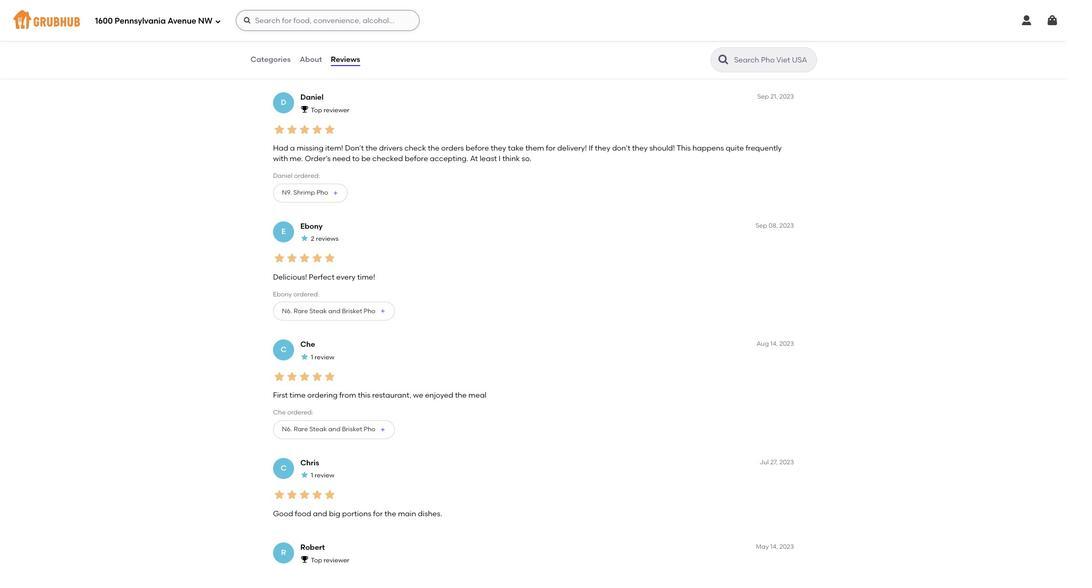 Task type: describe. For each thing, give the bounding box(es) containing it.
i
[[499, 155, 501, 163]]

first
[[273, 392, 288, 400]]

restaurant,
[[372, 392, 412, 400]]

portions
[[342, 510, 372, 519]]

ordered: for perfect
[[294, 291, 320, 298]]

1 rare from the top
[[294, 60, 308, 68]]

had
[[273, 144, 288, 153]]

don't
[[612, 144, 631, 153]]

1 for chris
[[311, 473, 313, 480]]

steak for che
[[310, 426, 327, 434]]

delicious!
[[273, 273, 307, 282]]

1600 pennsylvania avenue nw
[[95, 16, 213, 26]]

may
[[756, 544, 769, 551]]

don't
[[345, 144, 364, 153]]

the left the main
[[385, 510, 396, 519]]

may 14, 2023
[[756, 544, 794, 551]]

che for che ordered:
[[273, 410, 286, 417]]

plus icon image for from
[[380, 427, 386, 433]]

think
[[503, 155, 520, 163]]

2023 for first time ordering from this restaurant,  we enjoyed the meal
[[780, 341, 794, 348]]

the up be
[[366, 144, 377, 153]]

reviews
[[331, 55, 360, 64]]

julia ordered:
[[273, 43, 316, 51]]

ordering
[[308, 392, 338, 400]]

2
[[311, 236, 315, 243]]

to
[[352, 155, 360, 163]]

food
[[295, 510, 311, 519]]

from
[[340, 392, 356, 400]]

top reviewer for robert
[[311, 557, 350, 565]]

che ordered:
[[273, 410, 313, 417]]

we
[[413, 392, 424, 400]]

pho right reviews button
[[364, 60, 376, 68]]

n9. shrimp pho
[[282, 189, 328, 197]]

1 steak from the top
[[310, 60, 327, 68]]

1 they from the left
[[491, 144, 507, 153]]

about
[[300, 55, 322, 64]]

this
[[677, 144, 691, 153]]

daniel for daniel
[[301, 93, 324, 102]]

c for che
[[281, 346, 287, 355]]

first time ordering from this restaurant,  we enjoyed the meal
[[273, 392, 487, 400]]

julia
[[273, 43, 288, 51]]

least
[[480, 155, 497, 163]]

jul
[[760, 459, 769, 466]]

top for daniel
[[311, 106, 322, 114]]

daniel for daniel ordered:
[[273, 173, 293, 180]]

happens
[[693, 144, 724, 153]]

jul 27, 2023
[[760, 459, 794, 466]]

at
[[470, 155, 478, 163]]

dishes.
[[418, 510, 442, 519]]

5 2023 from the top
[[780, 544, 794, 551]]

1 horizontal spatial svg image
[[1047, 14, 1059, 27]]

2023 for good food and big portions for the main dishes.
[[780, 459, 794, 466]]

aug
[[757, 341, 769, 348]]

missing
[[297, 144, 324, 153]]

good food and big portions for the main dishes.
[[273, 510, 442, 519]]

1 review for che
[[311, 354, 335, 361]]

n6. rare steak and brisket pho button for amazing
[[273, 55, 395, 74]]

trophy icon image for daniel
[[301, 105, 309, 114]]

drivers
[[379, 144, 403, 153]]

item!
[[325, 144, 343, 153]]

top reviewer for daniel
[[311, 106, 350, 114]]

avenue
[[168, 16, 196, 26]]

21,
[[771, 93, 778, 100]]

every
[[336, 273, 356, 282]]

time!
[[357, 273, 375, 282]]

2023 for delicious! perfect every time!
[[780, 222, 794, 229]]

enjoyed
[[425, 392, 454, 400]]

reviews button
[[331, 41, 361, 79]]

review for che
[[315, 354, 335, 361]]

main
[[398, 510, 416, 519]]

reviews
[[316, 236, 339, 243]]

phonbroth
[[273, 25, 311, 34]]

plus icon image for time!
[[380, 309, 386, 315]]

if
[[589, 144, 593, 153]]

e
[[282, 227, 286, 236]]

2 they from the left
[[595, 144, 611, 153]]

pho down this
[[364, 426, 376, 434]]

27,
[[771, 459, 778, 466]]

a
[[290, 144, 295, 153]]

1 for che
[[311, 354, 313, 361]]

che for che
[[301, 341, 315, 350]]

ebony ordered:
[[273, 291, 320, 298]]

chris
[[301, 459, 319, 468]]

and down delicious! perfect every time!
[[328, 308, 341, 315]]

pho right the shrimp
[[317, 189, 328, 197]]

ebony for ebony
[[301, 222, 323, 231]]

has
[[313, 25, 326, 34]]

0 horizontal spatial svg image
[[243, 16, 252, 25]]

categories
[[251, 55, 291, 64]]

sep 21, 2023
[[758, 93, 794, 100]]

brisket for ebony
[[342, 308, 362, 315]]

1 brisket from the top
[[342, 60, 362, 68]]

14, for robert
[[771, 544, 778, 551]]

steak for ebony
[[310, 308, 327, 315]]



Task type: vqa. For each thing, say whether or not it's contained in the screenshot.


Task type: locate. For each thing, give the bounding box(es) containing it.
0 vertical spatial n6.
[[282, 60, 292, 68]]

trophy icon image
[[301, 105, 309, 114], [301, 556, 309, 564]]

2 vertical spatial n6.
[[282, 426, 292, 434]]

the
[[366, 144, 377, 153], [428, 144, 440, 153], [455, 392, 467, 400], [385, 510, 396, 519]]

ordered: for time
[[287, 410, 313, 417]]

1 review down chris
[[311, 473, 335, 480]]

and right about button
[[328, 60, 341, 68]]

n6. rare steak and brisket pho button down 'phonbroth has amazing flavor' at the left top
[[273, 55, 395, 74]]

3 n6. rare steak and brisket pho from the top
[[282, 426, 376, 434]]

1 vertical spatial ebony
[[273, 291, 292, 298]]

need
[[333, 155, 351, 163]]

0 vertical spatial for
[[546, 144, 556, 153]]

3 brisket from the top
[[342, 426, 362, 434]]

plus icon image inside n9. shrimp pho button
[[333, 190, 339, 196]]

orders
[[442, 144, 464, 153]]

they up i at the top of the page
[[491, 144, 507, 153]]

1 vertical spatial rare
[[294, 308, 308, 315]]

order's
[[305, 155, 331, 163]]

c up first
[[281, 346, 287, 355]]

1 vertical spatial for
[[373, 510, 383, 519]]

2 top reviewer from the top
[[311, 557, 350, 565]]

svg image
[[1021, 14, 1034, 27], [243, 16, 252, 25]]

top right d
[[311, 106, 322, 114]]

with
[[273, 155, 288, 163]]

1 up ordering
[[311, 354, 313, 361]]

flavor
[[360, 25, 380, 34]]

0 vertical spatial ebony
[[301, 222, 323, 231]]

1
[[311, 354, 313, 361], [311, 473, 313, 480]]

reviewer down 'robert'
[[324, 557, 350, 565]]

ordered: down time
[[287, 410, 313, 417]]

trophy icon image down 'robert'
[[301, 556, 309, 564]]

frequently
[[746, 144, 782, 153]]

3 steak from the top
[[310, 426, 327, 434]]

they
[[491, 144, 507, 153], [595, 144, 611, 153], [633, 144, 648, 153]]

ebony up '2'
[[301, 222, 323, 231]]

daniel ordered:
[[273, 173, 320, 180]]

delivery!
[[558, 144, 587, 153]]

pho
[[364, 60, 376, 68], [317, 189, 328, 197], [364, 308, 376, 315], [364, 426, 376, 434]]

review
[[315, 354, 335, 361], [315, 473, 335, 480]]

1 vertical spatial plus icon image
[[380, 309, 386, 315]]

1600
[[95, 16, 113, 26]]

1 horizontal spatial ebony
[[301, 222, 323, 231]]

0 vertical spatial rare
[[294, 60, 308, 68]]

0 horizontal spatial before
[[405, 155, 428, 163]]

0 vertical spatial steak
[[310, 60, 327, 68]]

n6. rare steak and brisket pho
[[282, 60, 376, 68], [282, 308, 376, 315], [282, 426, 376, 434]]

0 vertical spatial sep
[[758, 93, 769, 100]]

n6. rare steak and brisket pho down delicious! perfect every time!
[[282, 308, 376, 315]]

rare
[[294, 60, 308, 68], [294, 308, 308, 315], [294, 426, 308, 434]]

2023
[[780, 93, 794, 100], [780, 222, 794, 229], [780, 341, 794, 348], [780, 459, 794, 466], [780, 544, 794, 551]]

sep 08, 2023
[[756, 222, 794, 229]]

1 vertical spatial trophy icon image
[[301, 556, 309, 564]]

2 vertical spatial plus icon image
[[380, 427, 386, 433]]

4 2023 from the top
[[780, 459, 794, 466]]

and down ordering
[[328, 426, 341, 434]]

nw
[[198, 16, 213, 26]]

n6. rare steak and brisket pho button down delicious! perfect every time!
[[273, 302, 395, 321]]

1 14, from the top
[[771, 341, 778, 348]]

daniel right d
[[301, 93, 324, 102]]

2 n6. rare steak and brisket pho from the top
[[282, 308, 376, 315]]

brisket
[[342, 60, 362, 68], [342, 308, 362, 315], [342, 426, 362, 434]]

1 horizontal spatial they
[[595, 144, 611, 153]]

1 review from the top
[[315, 354, 335, 361]]

main navigation navigation
[[0, 0, 1068, 41]]

n6. rare steak and brisket pho button
[[273, 55, 395, 74], [273, 302, 395, 321], [273, 421, 395, 440]]

top reviewer up item!
[[311, 106, 350, 114]]

1 review for chris
[[311, 473, 335, 480]]

accepting.
[[430, 155, 469, 163]]

good
[[273, 510, 293, 519]]

3 2023 from the top
[[780, 341, 794, 348]]

n9. shrimp pho button
[[273, 184, 348, 203]]

2 brisket from the top
[[342, 308, 362, 315]]

svg image
[[1047, 14, 1059, 27], [215, 18, 221, 24]]

checked
[[373, 155, 403, 163]]

sep for had a missing item! don't the drivers check the orders before they take them for delivery! if they don't they should! this happens quite frequently with me. order's need to be checked before accepting. at least i think so.
[[758, 93, 769, 100]]

1 vertical spatial steak
[[310, 308, 327, 315]]

review down chris
[[315, 473, 335, 480]]

quite
[[726, 144, 744, 153]]

be
[[362, 155, 371, 163]]

for right them
[[546, 144, 556, 153]]

0 horizontal spatial ebony
[[273, 291, 292, 298]]

time
[[290, 392, 306, 400]]

amazing
[[327, 25, 358, 34]]

0 vertical spatial plus icon image
[[333, 190, 339, 196]]

0 vertical spatial daniel
[[301, 93, 324, 102]]

08,
[[769, 222, 778, 229]]

delicious! perfect every time!
[[273, 273, 375, 282]]

1 n6. rare steak and brisket pho button from the top
[[273, 55, 395, 74]]

reviewer for robert
[[324, 557, 350, 565]]

check
[[405, 144, 426, 153]]

top reviewer
[[311, 106, 350, 114], [311, 557, 350, 565]]

them
[[526, 144, 544, 153]]

n6. rare steak and brisket pho button for ordering
[[273, 421, 395, 440]]

0 vertical spatial 1
[[311, 354, 313, 361]]

for right portions
[[373, 510, 383, 519]]

the left meal
[[455, 392, 467, 400]]

2023 right 08,
[[780, 222, 794, 229]]

n6. for ebony
[[282, 308, 292, 315]]

2023 right may
[[780, 544, 794, 551]]

2023 right 21,
[[780, 93, 794, 100]]

d
[[281, 98, 287, 107]]

che down ebony ordered:
[[301, 341, 315, 350]]

n6. rare steak and brisket pho for ebony
[[282, 308, 376, 315]]

n6.
[[282, 60, 292, 68], [282, 308, 292, 315], [282, 426, 292, 434]]

0 horizontal spatial svg image
[[215, 18, 221, 24]]

1 vertical spatial n6.
[[282, 308, 292, 315]]

n6. down julia
[[282, 60, 292, 68]]

2 review from the top
[[315, 473, 335, 480]]

pho down time!
[[364, 308, 376, 315]]

2023 right aug
[[780, 341, 794, 348]]

1 vertical spatial daniel
[[273, 173, 293, 180]]

14, right aug
[[771, 341, 778, 348]]

n6. rare steak and brisket pho button down ordering
[[273, 421, 395, 440]]

2 n6. rare steak and brisket pho button from the top
[[273, 302, 395, 321]]

Search for food, convenience, alcohol... search field
[[236, 10, 420, 31]]

reviewer for daniel
[[324, 106, 350, 114]]

categories button
[[250, 41, 291, 79]]

before
[[466, 144, 489, 153], [405, 155, 428, 163]]

sep left 21,
[[758, 93, 769, 100]]

1 vertical spatial brisket
[[342, 308, 362, 315]]

shrimp
[[293, 189, 315, 197]]

0 vertical spatial top reviewer
[[311, 106, 350, 114]]

n6. rare steak and brisket pho for che
[[282, 426, 376, 434]]

brisket down every
[[342, 308, 362, 315]]

2 vertical spatial rare
[[294, 426, 308, 434]]

1 horizontal spatial che
[[301, 341, 315, 350]]

14,
[[771, 341, 778, 348], [771, 544, 778, 551]]

n6. rare steak and brisket pho down ordering
[[282, 426, 376, 434]]

1 horizontal spatial before
[[466, 144, 489, 153]]

0 horizontal spatial they
[[491, 144, 507, 153]]

daniel
[[301, 93, 324, 102], [273, 173, 293, 180]]

for inside had a missing item! don't the drivers check the orders before they take them for delivery! if they don't they should! this happens quite frequently with me. order's need to be checked before accepting. at least i think so.
[[546, 144, 556, 153]]

so.
[[522, 155, 532, 163]]

1 vertical spatial n6. rare steak and brisket pho
[[282, 308, 376, 315]]

rare down ebony ordered:
[[294, 308, 308, 315]]

1 1 review from the top
[[311, 354, 335, 361]]

rare for che
[[294, 426, 308, 434]]

2 14, from the top
[[771, 544, 778, 551]]

before down check
[[405, 155, 428, 163]]

1 horizontal spatial for
[[546, 144, 556, 153]]

1 vertical spatial n6. rare steak and brisket pho button
[[273, 302, 395, 321]]

they right the if
[[595, 144, 611, 153]]

plus icon image for item!
[[333, 190, 339, 196]]

2 top from the top
[[311, 557, 322, 565]]

rare for ebony
[[294, 308, 308, 315]]

1 vertical spatial review
[[315, 473, 335, 480]]

n6. down che ordered:
[[282, 426, 292, 434]]

2 2023 from the top
[[780, 222, 794, 229]]

2 rare from the top
[[294, 308, 308, 315]]

review for chris
[[315, 473, 335, 480]]

ebony down the "delicious!" at the top of page
[[273, 291, 292, 298]]

top
[[311, 106, 322, 114], [311, 557, 322, 565]]

ordered: for a
[[294, 173, 320, 180]]

1 vertical spatial 1 review
[[311, 473, 335, 480]]

2 n6. from the top
[[282, 308, 292, 315]]

aug 14, 2023
[[757, 341, 794, 348]]

1 2023 from the top
[[780, 93, 794, 100]]

and left big
[[313, 510, 327, 519]]

1 vertical spatial c
[[281, 464, 287, 473]]

me.
[[290, 155, 303, 163]]

perfect
[[309, 273, 335, 282]]

1 reviewer from the top
[[324, 106, 350, 114]]

r
[[281, 549, 286, 558]]

3 they from the left
[[633, 144, 648, 153]]

1 horizontal spatial daniel
[[301, 93, 324, 102]]

0 vertical spatial top
[[311, 106, 322, 114]]

1 vertical spatial 14,
[[771, 544, 778, 551]]

che down first
[[273, 410, 286, 417]]

ordered:
[[290, 43, 316, 51], [294, 173, 320, 180], [294, 291, 320, 298], [287, 410, 313, 417]]

1 down chris
[[311, 473, 313, 480]]

2023 right 27,
[[780, 459, 794, 466]]

brisket down 'amazing'
[[342, 60, 362, 68]]

steak
[[310, 60, 327, 68], [310, 308, 327, 315], [310, 426, 327, 434]]

1 n6. rare steak and brisket pho from the top
[[282, 60, 376, 68]]

1 vertical spatial sep
[[756, 222, 768, 229]]

ordered: for has
[[290, 43, 316, 51]]

1 vertical spatial che
[[273, 410, 286, 417]]

0 vertical spatial review
[[315, 354, 335, 361]]

ebony
[[301, 222, 323, 231], [273, 291, 292, 298]]

0 vertical spatial che
[[301, 341, 315, 350]]

2 horizontal spatial they
[[633, 144, 648, 153]]

2 vertical spatial brisket
[[342, 426, 362, 434]]

brisket for che
[[342, 426, 362, 434]]

2023 for had a missing item! don't the drivers check the orders before they take them for delivery! if they don't they should! this happens quite frequently with me. order's need to be checked before accepting. at least i think so.
[[780, 93, 794, 100]]

rare down julia ordered:
[[294, 60, 308, 68]]

n6. down ebony ordered:
[[282, 308, 292, 315]]

Search Pho Viet USA search field
[[734, 55, 814, 65]]

before up at
[[466, 144, 489, 153]]

1 vertical spatial before
[[405, 155, 428, 163]]

take
[[508, 144, 524, 153]]

14, for che
[[771, 341, 778, 348]]

plus icon image
[[333, 190, 339, 196], [380, 309, 386, 315], [380, 427, 386, 433]]

1 vertical spatial top
[[311, 557, 322, 565]]

0 vertical spatial reviewer
[[324, 106, 350, 114]]

n6. rare steak and brisket pho down 'phonbroth has amazing flavor' at the left top
[[282, 60, 376, 68]]

trophy icon image right d
[[301, 105, 309, 114]]

1 n6. from the top
[[282, 60, 292, 68]]

rare down che ordered:
[[294, 426, 308, 434]]

c
[[281, 346, 287, 355], [281, 464, 287, 473]]

0 vertical spatial 1 review
[[311, 354, 335, 361]]

2 trophy icon image from the top
[[301, 556, 309, 564]]

0 vertical spatial brisket
[[342, 60, 362, 68]]

n6. rare steak and brisket pho button for every
[[273, 302, 395, 321]]

top for robert
[[311, 557, 322, 565]]

top reviewer down 'robert'
[[311, 557, 350, 565]]

0 vertical spatial trophy icon image
[[301, 105, 309, 114]]

n6. for che
[[282, 426, 292, 434]]

steak down ebony ordered:
[[310, 308, 327, 315]]

0 horizontal spatial for
[[373, 510, 383, 519]]

1 review up ordering
[[311, 354, 335, 361]]

2 vertical spatial steak
[[310, 426, 327, 434]]

about button
[[299, 41, 323, 79]]

0 horizontal spatial che
[[273, 410, 286, 417]]

3 rare from the top
[[294, 426, 308, 434]]

3 n6. from the top
[[282, 426, 292, 434]]

should!
[[650, 144, 675, 153]]

pennsylvania
[[115, 16, 166, 26]]

trophy icon image for robert
[[301, 556, 309, 564]]

1 vertical spatial top reviewer
[[311, 557, 350, 565]]

2 steak from the top
[[310, 308, 327, 315]]

for
[[546, 144, 556, 153], [373, 510, 383, 519]]

14, right may
[[771, 544, 778, 551]]

reviewer up item!
[[324, 106, 350, 114]]

this
[[358, 392, 371, 400]]

c left chris
[[281, 464, 287, 473]]

1 c from the top
[[281, 346, 287, 355]]

2 reviews
[[311, 236, 339, 243]]

brisket down from
[[342, 426, 362, 434]]

ordered: up n9. shrimp pho
[[294, 173, 320, 180]]

c for chris
[[281, 464, 287, 473]]

0 vertical spatial c
[[281, 346, 287, 355]]

top down 'robert'
[[311, 557, 322, 565]]

3 n6. rare steak and brisket pho button from the top
[[273, 421, 395, 440]]

1 top from the top
[[311, 106, 322, 114]]

they right don't
[[633, 144, 648, 153]]

2 c from the top
[[281, 464, 287, 473]]

1 1 from the top
[[311, 354, 313, 361]]

robert
[[301, 544, 325, 553]]

0 vertical spatial n6. rare steak and brisket pho button
[[273, 55, 395, 74]]

1 vertical spatial reviewer
[[324, 557, 350, 565]]

0 horizontal spatial daniel
[[273, 173, 293, 180]]

0 vertical spatial 14,
[[771, 341, 778, 348]]

review up ordering
[[315, 354, 335, 361]]

2 vertical spatial n6. rare steak and brisket pho
[[282, 426, 376, 434]]

ordered: down perfect
[[294, 291, 320, 298]]

1 trophy icon image from the top
[[301, 105, 309, 114]]

had a missing item! don't the drivers check the orders before they take them for delivery! if they don't they should! this happens quite frequently with me. order's need to be checked before accepting. at least i think so.
[[273, 144, 782, 163]]

the right check
[[428, 144, 440, 153]]

sep for delicious! perfect every time!
[[756, 222, 768, 229]]

search icon image
[[718, 54, 730, 66]]

1 review
[[311, 354, 335, 361], [311, 473, 335, 480]]

1 vertical spatial 1
[[311, 473, 313, 480]]

2 reviewer from the top
[[324, 557, 350, 565]]

sep left 08,
[[756, 222, 768, 229]]

daniel up the n9.
[[273, 173, 293, 180]]

meal
[[469, 392, 487, 400]]

1 top reviewer from the top
[[311, 106, 350, 114]]

n9.
[[282, 189, 292, 197]]

1 horizontal spatial svg image
[[1021, 14, 1034, 27]]

2 1 from the top
[[311, 473, 313, 480]]

steak left reviews button
[[310, 60, 327, 68]]

ebony for ebony ordered:
[[273, 291, 292, 298]]

0 vertical spatial n6. rare steak and brisket pho
[[282, 60, 376, 68]]

big
[[329, 510, 341, 519]]

ordered: up about
[[290, 43, 316, 51]]

star icon image
[[273, 5, 286, 17], [286, 5, 298, 17], [298, 5, 311, 17], [311, 5, 324, 17], [324, 5, 336, 17], [273, 123, 286, 136], [286, 123, 298, 136], [298, 123, 311, 136], [311, 123, 324, 136], [324, 123, 336, 136], [301, 234, 309, 243], [273, 252, 286, 265], [286, 252, 298, 265], [298, 252, 311, 265], [311, 252, 324, 265], [324, 252, 336, 265], [301, 353, 309, 361], [273, 371, 286, 383], [286, 371, 298, 383], [298, 371, 311, 383], [311, 371, 324, 383], [324, 371, 336, 383], [301, 471, 309, 480], [273, 489, 286, 502], [286, 489, 298, 502], [298, 489, 311, 502], [311, 489, 324, 502], [324, 489, 336, 502]]

phonbroth has amazing flavor
[[273, 25, 380, 34]]

2 vertical spatial n6. rare steak and brisket pho button
[[273, 421, 395, 440]]

2 1 review from the top
[[311, 473, 335, 480]]

steak down che ordered:
[[310, 426, 327, 434]]

0 vertical spatial before
[[466, 144, 489, 153]]



